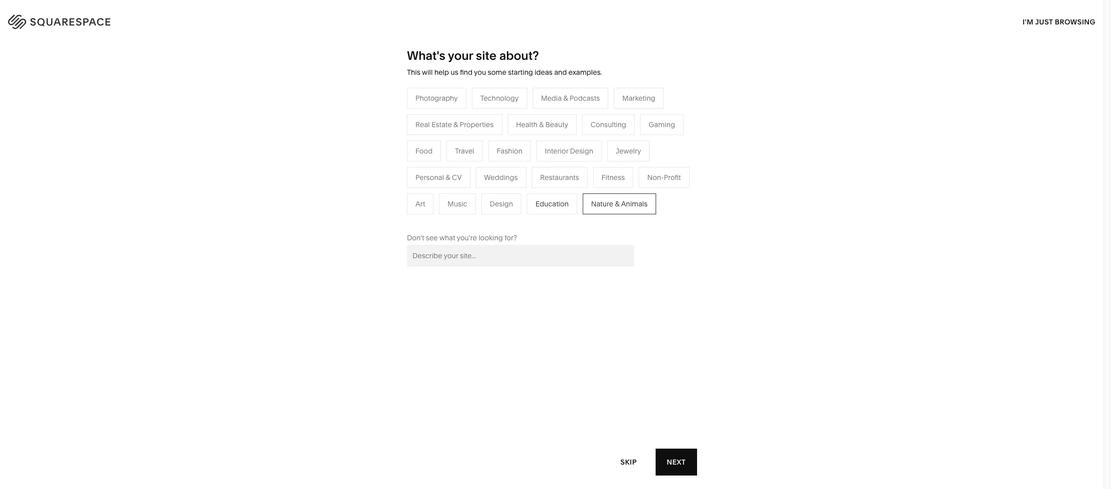 Task type: vqa. For each thing, say whether or not it's contained in the screenshot.
leftmost "Design"
yes



Task type: locate. For each thing, give the bounding box(es) containing it.
Food radio
[[407, 141, 441, 162]]

travel inside travel radio
[[455, 147, 474, 156]]

non-profit
[[647, 173, 681, 182]]

0 vertical spatial weddings
[[484, 173, 518, 182]]

0 horizontal spatial design
[[490, 200, 513, 209]]

0 horizontal spatial weddings
[[440, 199, 474, 208]]

your
[[448, 48, 473, 63]]

0 vertical spatial media
[[541, 94, 562, 103]]

looking
[[479, 234, 503, 243]]

media up beauty
[[541, 94, 562, 103]]

fitness down interior at the top of the page
[[545, 169, 569, 178]]

beauty
[[545, 120, 568, 129]]

real up food
[[416, 120, 430, 129]]

& right community
[[375, 184, 379, 193]]

health & beauty
[[516, 120, 568, 129]]

find
[[460, 68, 473, 77]]

fitness link
[[545, 169, 579, 178]]

browsing
[[1055, 17, 1096, 26]]

0 horizontal spatial animals
[[575, 154, 602, 163]]

1 horizontal spatial non-
[[647, 173, 664, 182]]

events link
[[440, 184, 472, 193]]

media & podcasts down and
[[541, 94, 600, 103]]

properties
[[460, 120, 494, 129], [484, 214, 518, 223]]

0 horizontal spatial estate
[[432, 120, 452, 129]]

art
[[416, 200, 425, 209]]

1 vertical spatial design
[[490, 200, 513, 209]]

i'm just browsing
[[1023, 17, 1096, 26]]

podcasts down examples.
[[570, 94, 600, 103]]

next button
[[656, 449, 697, 476]]

community & non-profits link
[[335, 184, 428, 193]]

see
[[426, 234, 438, 243]]

nature & animals
[[545, 154, 602, 163], [591, 200, 648, 209]]

restaurants link
[[440, 154, 489, 163]]

0 horizontal spatial non-
[[381, 184, 397, 193]]

media & podcasts
[[541, 94, 600, 103], [440, 169, 499, 178]]

podcasts
[[570, 94, 600, 103], [469, 169, 499, 178]]

estate
[[432, 120, 452, 129], [456, 214, 476, 223]]

0 horizontal spatial nature
[[545, 154, 568, 163]]

Design radio
[[481, 194, 522, 215]]

1 vertical spatial nature
[[591, 200, 613, 209]]

media up 'events' at left
[[440, 169, 461, 178]]

& right cv
[[462, 169, 467, 178]]

site
[[476, 48, 497, 63]]

real estate & properties
[[416, 120, 494, 129], [440, 214, 518, 223]]

&
[[563, 94, 568, 103], [454, 120, 458, 129], [539, 120, 544, 129], [567, 139, 572, 148], [569, 154, 574, 163], [462, 169, 467, 178], [446, 173, 450, 182], [375, 184, 379, 193], [615, 200, 620, 209], [478, 214, 483, 223]]

0 horizontal spatial fitness
[[545, 169, 569, 178]]

0 horizontal spatial media & podcasts
[[440, 169, 499, 178]]

1 horizontal spatial restaurants
[[540, 173, 579, 182]]

nature down the fitness option
[[591, 200, 613, 209]]

0 vertical spatial estate
[[432, 120, 452, 129]]

travel
[[440, 139, 459, 148], [455, 147, 474, 156]]

0 vertical spatial nature
[[545, 154, 568, 163]]

Travel radio
[[447, 141, 483, 162]]

& up travel link
[[454, 120, 458, 129]]

0 vertical spatial animals
[[575, 154, 602, 163]]

nature & animals inside "radio"
[[591, 200, 648, 209]]

1 vertical spatial weddings
[[440, 199, 474, 208]]

and
[[554, 68, 567, 77]]

0 horizontal spatial real
[[416, 120, 430, 129]]

weddings up design radio
[[484, 173, 518, 182]]

decor
[[573, 139, 594, 148]]

ideas
[[535, 68, 553, 77]]

Fitness radio
[[593, 167, 633, 188]]

starting
[[508, 68, 533, 77]]

fitness up nature & animals "radio" at the top of page
[[602, 173, 625, 182]]

1 horizontal spatial design
[[570, 147, 593, 156]]

0 vertical spatial non-
[[647, 173, 664, 182]]

fitness
[[545, 169, 569, 178], [602, 173, 625, 182]]

1 vertical spatial estate
[[456, 214, 476, 223]]

1 horizontal spatial weddings
[[484, 173, 518, 182]]

Consulting radio
[[582, 114, 635, 135]]

nature & animals down home & decor link
[[545, 154, 602, 163]]

properties up travel link
[[460, 120, 494, 129]]

community & non-profits
[[335, 184, 418, 193]]

0 vertical spatial podcasts
[[570, 94, 600, 103]]

Art radio
[[407, 194, 434, 215]]

1 horizontal spatial estate
[[456, 214, 476, 223]]

Fashion radio
[[488, 141, 531, 162]]

this
[[407, 68, 420, 77]]

real estate & properties down weddings link
[[440, 214, 518, 223]]

real estate & properties inside option
[[416, 120, 494, 129]]

real estate & properties up travel link
[[416, 120, 494, 129]]

1 horizontal spatial fitness
[[602, 173, 625, 182]]

animals down the decor
[[575, 154, 602, 163]]

real
[[416, 120, 430, 129], [440, 214, 454, 223]]

1 horizontal spatial podcasts
[[570, 94, 600, 103]]

for?
[[505, 234, 517, 243]]

1 vertical spatial non-
[[381, 184, 397, 193]]

next
[[667, 458, 686, 467]]

travel down real estate & properties option
[[440, 139, 459, 148]]

podcasts inside option
[[570, 94, 600, 103]]

1 horizontal spatial media & podcasts
[[541, 94, 600, 103]]

0 vertical spatial properties
[[460, 120, 494, 129]]

nature
[[545, 154, 568, 163], [591, 200, 613, 209]]

about?
[[499, 48, 539, 63]]

1 vertical spatial animals
[[621, 200, 648, 209]]

home & decor
[[545, 139, 594, 148]]

you're
[[457, 234, 477, 243]]

1 vertical spatial podcasts
[[469, 169, 499, 178]]

0 vertical spatial real estate & properties
[[416, 120, 494, 129]]

1 horizontal spatial animals
[[621, 200, 648, 209]]

health
[[516, 120, 537, 129]]

interior design
[[545, 147, 593, 156]]

0 vertical spatial real
[[416, 120, 430, 129]]

personal
[[416, 173, 444, 182]]

skip
[[621, 458, 637, 467]]

0 vertical spatial restaurants
[[440, 154, 479, 163]]

squarespace logo link
[[20, 12, 234, 28]]

what's your site about? this will help us find you some starting ideas and examples.
[[407, 48, 602, 77]]

properties inside option
[[460, 120, 494, 129]]

1 horizontal spatial media
[[541, 94, 562, 103]]

1 horizontal spatial real
[[440, 214, 454, 223]]

fitness inside option
[[602, 173, 625, 182]]

restaurants inside radio
[[540, 173, 579, 182]]

Personal & CV radio
[[407, 167, 470, 188]]

marketing
[[622, 94, 655, 103]]

1 horizontal spatial nature
[[591, 200, 613, 209]]

weddings down events link
[[440, 199, 474, 208]]

Non-Profit radio
[[639, 167, 689, 188]]

non-
[[647, 173, 664, 182], [381, 184, 397, 193]]

design
[[570, 147, 593, 156], [490, 200, 513, 209]]

estate down weddings link
[[456, 214, 476, 223]]

& inside "radio"
[[615, 200, 620, 209]]

0 horizontal spatial media
[[440, 169, 461, 178]]

estate up travel link
[[432, 120, 452, 129]]

restaurants down interior at the top of the page
[[540, 173, 579, 182]]

restaurants
[[440, 154, 479, 163], [540, 173, 579, 182]]

weddings link
[[440, 199, 484, 208]]

restaurants down travel link
[[440, 154, 479, 163]]

weddings
[[484, 173, 518, 182], [440, 199, 474, 208]]

media & podcasts down restaurants link
[[440, 169, 499, 178]]

animals down the fitness option
[[621, 200, 648, 209]]

animals
[[575, 154, 602, 163], [621, 200, 648, 209]]

nature inside "radio"
[[591, 200, 613, 209]]

help
[[434, 68, 449, 77]]

nature down home
[[545, 154, 568, 163]]

0 vertical spatial media & podcasts
[[541, 94, 600, 103]]

events
[[440, 184, 462, 193]]

nature & animals down the fitness option
[[591, 200, 648, 209]]

0 horizontal spatial podcasts
[[469, 169, 499, 178]]

travel up media & podcasts link
[[455, 147, 474, 156]]

real down the music
[[440, 214, 454, 223]]

technology
[[480, 94, 519, 103]]

& right home
[[567, 139, 572, 148]]

Don't see what you're looking for? field
[[407, 245, 634, 267]]

don't
[[407, 234, 424, 243]]

Nature & Animals radio
[[583, 194, 656, 215]]

1 vertical spatial real
[[440, 214, 454, 223]]

1 vertical spatial nature & animals
[[591, 200, 648, 209]]

us
[[451, 68, 458, 77]]

1 vertical spatial restaurants
[[540, 173, 579, 182]]

& right health
[[539, 120, 544, 129]]

log             in
[[1066, 15, 1091, 25]]

0 vertical spatial design
[[570, 147, 593, 156]]

media
[[541, 94, 562, 103], [440, 169, 461, 178]]

properties up "for?"
[[484, 214, 518, 223]]

podcasts down restaurants link
[[469, 169, 499, 178]]

& down the fitness option
[[615, 200, 620, 209]]

Restaurants radio
[[532, 167, 588, 188]]

Education radio
[[527, 194, 577, 215]]

media inside option
[[541, 94, 562, 103]]



Task type: describe. For each thing, give the bounding box(es) containing it.
& left cv
[[446, 173, 450, 182]]

Real Estate & Properties radio
[[407, 114, 502, 135]]

Jewelry radio
[[607, 141, 650, 162]]

Marketing radio
[[614, 88, 664, 109]]

log             in link
[[1066, 15, 1091, 25]]

degraw element
[[418, 341, 685, 490]]

food
[[416, 147, 433, 156]]

degraw image
[[418, 341, 685, 490]]

animals inside nature & animals "radio"
[[621, 200, 648, 209]]

0 horizontal spatial restaurants
[[440, 154, 479, 163]]

real inside option
[[416, 120, 430, 129]]

i'm just browsing link
[[1023, 8, 1096, 35]]

home & decor link
[[545, 139, 604, 148]]

squarespace logo image
[[20, 12, 131, 28]]

Technology radio
[[472, 88, 527, 109]]

1 vertical spatial media & podcasts
[[440, 169, 499, 178]]

1 vertical spatial media
[[440, 169, 461, 178]]

design inside radio
[[490, 200, 513, 209]]

photography
[[416, 94, 458, 103]]

examples.
[[569, 68, 602, 77]]

Music radio
[[439, 194, 476, 215]]

cv
[[452, 173, 462, 182]]

some
[[488, 68, 506, 77]]

0 vertical spatial nature & animals
[[545, 154, 602, 163]]

& down and
[[563, 94, 568, 103]]

what's
[[407, 48, 445, 63]]

design inside option
[[570, 147, 593, 156]]

Health & Beauty radio
[[508, 114, 577, 135]]

jewelry
[[616, 147, 641, 156]]

consulting
[[591, 120, 626, 129]]

skip button
[[610, 449, 648, 477]]

profits
[[397, 184, 418, 193]]

profit
[[664, 173, 681, 182]]

non- inside option
[[647, 173, 664, 182]]

personal & cv
[[416, 173, 462, 182]]

& down home & decor at the top of the page
[[569, 154, 574, 163]]

Weddings radio
[[476, 167, 526, 188]]

in
[[1083, 15, 1091, 25]]

& up looking
[[478, 214, 483, 223]]

will
[[422, 68, 433, 77]]

don't see what you're looking for?
[[407, 234, 517, 243]]

education
[[536, 200, 569, 209]]

media & podcasts inside option
[[541, 94, 600, 103]]

Photography radio
[[407, 88, 466, 109]]

estate inside real estate & properties option
[[432, 120, 452, 129]]

log
[[1066, 15, 1082, 25]]

Interior Design radio
[[537, 141, 602, 162]]

media & podcasts link
[[440, 169, 509, 178]]

weddings inside option
[[484, 173, 518, 182]]

home
[[545, 139, 566, 148]]

you
[[474, 68, 486, 77]]

1 vertical spatial properties
[[484, 214, 518, 223]]

real estate & properties link
[[440, 214, 528, 223]]

community
[[335, 184, 373, 193]]

what
[[439, 234, 455, 243]]

fashion
[[497, 147, 523, 156]]

interior
[[545, 147, 568, 156]]

Gaming radio
[[640, 114, 684, 135]]

music
[[448, 200, 467, 209]]

Media & Podcasts radio
[[533, 88, 608, 109]]

travel link
[[440, 139, 469, 148]]

i'm
[[1023, 17, 1034, 26]]

just
[[1035, 17, 1053, 26]]

1 vertical spatial real estate & properties
[[440, 214, 518, 223]]

nature & animals link
[[545, 154, 612, 163]]

gaming
[[649, 120, 675, 129]]



